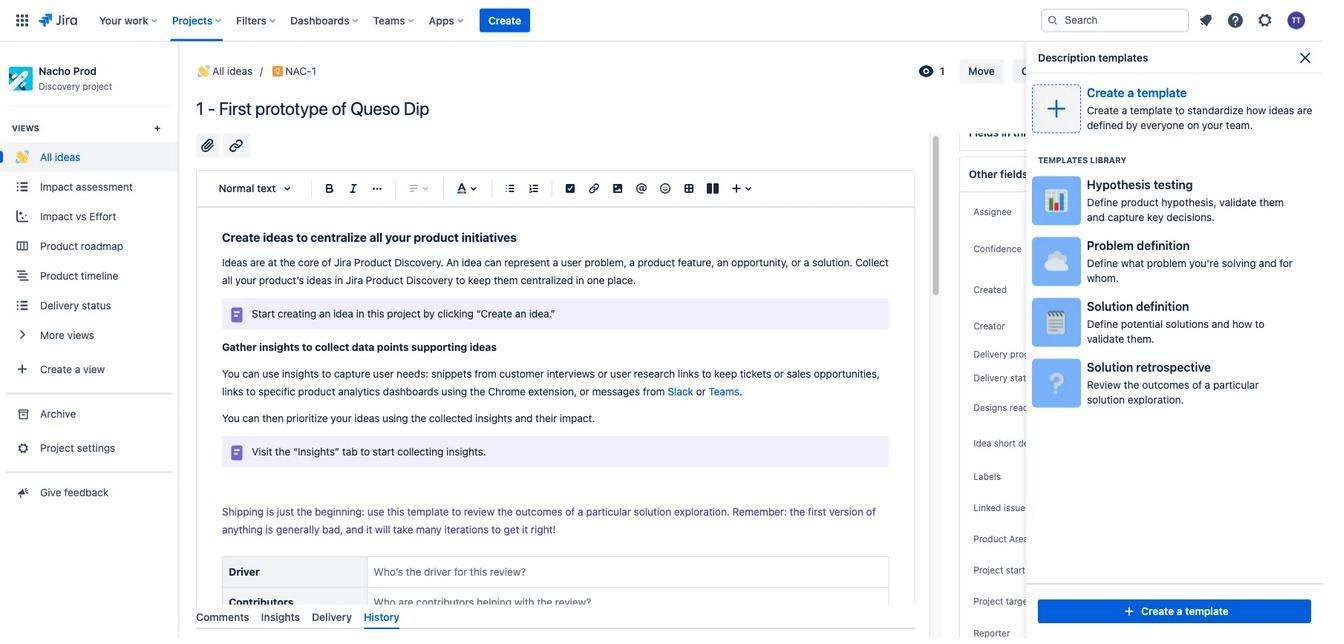 Task type: vqa. For each thing, say whether or not it's contained in the screenshot.
'assessment'
yes



Task type: locate. For each thing, give the bounding box(es) containing it.
labels button
[[969, 468, 1005, 486]]

0 horizontal spatial for
[[454, 566, 467, 578]]

delivery status link
[[0, 291, 178, 320]]

by left clicking
[[423, 308, 435, 320]]

ideas down collapse icon
[[1269, 104, 1294, 116]]

discovery inside ideas are at the core of jira product discovery. an idea can represent a user problem, a product feature, an opportunity, or a solution. collect all your product's ideas in jira product discovery to keep them centralized in one place.
[[406, 274, 453, 287]]

0 vertical spatial status
[[82, 299, 111, 311]]

1 left -
[[196, 98, 204, 119]]

3 define from the top
[[1087, 318, 1118, 330]]

using down snippets
[[442, 386, 467, 398]]

link issue image
[[227, 137, 245, 154]]

give feedback
[[40, 486, 109, 499]]

remember:
[[733, 506, 787, 518]]

the inside the you can use insights to capture user needs: snippets from customer interviews or user research links to keep tickets or sales opportunities, links to specific product analytics dashboards using the chrome extension, or messages from
[[470, 386, 485, 398]]

collect
[[855, 257, 889, 269]]

project target
[[973, 596, 1031, 607]]

area
[[1009, 534, 1028, 544]]

product area button
[[969, 530, 1033, 548]]

slack link
[[668, 386, 693, 398]]

can for ideas
[[242, 412, 260, 425]]

to inside solution definition define potential solutions and how to validate them.
[[1255, 318, 1265, 330]]

0 horizontal spatial solution
[[634, 506, 671, 518]]

product down product roadmap
[[40, 270, 78, 282]]

timeline
[[81, 270, 118, 282]]

1 vertical spatial archive button
[[0, 399, 178, 429]]

0 horizontal spatial keep
[[468, 274, 491, 287]]

1 left move
[[940, 65, 945, 77]]

tab list
[[190, 605, 921, 630]]

terry right terry turtle icon
[[1110, 205, 1135, 218]]

2 you from the top
[[222, 412, 240, 425]]

problem,
[[585, 257, 627, 269]]

0 horizontal spatial exploration.
[[674, 506, 730, 518]]

and up problem
[[1087, 211, 1105, 223]]

how right solutions
[[1232, 318, 1252, 330]]

close image
[[1296, 49, 1314, 67], [1290, 62, 1308, 80]]

particular inside solution retrospective review the outcomes of a particular solution exploration.
[[1213, 379, 1259, 391]]

1 vertical spatial all
[[222, 274, 233, 287]]

for
[[1279, 257, 1293, 269], [454, 566, 467, 578]]

or inside ideas are at the core of jira product discovery. an idea can represent a user problem, a product feature, an opportunity, or a solution. collect all your product's ideas in jira product discovery to keep them centralized in one place.
[[791, 257, 801, 269]]

panel note image for start
[[228, 306, 246, 324]]

1 vertical spatial using
[[382, 412, 408, 425]]

by right defined
[[1126, 119, 1138, 131]]

of inside solution retrospective review the outcomes of a particular solution exploration.
[[1192, 379, 1202, 391]]

project down prod
[[83, 81, 112, 92]]

a inside shipping is just the beginning: use this template to review the outcomes of a particular solution exploration. remember: the first version of anything is generally bad, and it will take many iterations to get it right!
[[578, 506, 583, 518]]

archive inside jira product discovery navigation element
[[40, 408, 76, 420]]

start
[[252, 308, 275, 320]]

the left chrome
[[470, 386, 485, 398]]

1 horizontal spatial user
[[561, 257, 582, 269]]

use inside the you can use insights to capture user needs: snippets from customer interviews or user research links to keep tickets or sales opportunities, links to specific product analytics dashboards using the chrome extension, or messages from
[[262, 368, 279, 380]]

0 vertical spatial delivery status
[[40, 299, 111, 311]]

solution inside solution definition define potential solutions and how to validate them.
[[1087, 299, 1133, 313]]

definition inside problem definition define what problem you're solving and for whom.
[[1137, 238, 1190, 253]]

2 define from the top
[[1087, 257, 1118, 269]]

an right feature,
[[717, 257, 729, 269]]

1 vertical spatial project
[[973, 565, 1003, 575]]

this up take
[[387, 506, 404, 518]]

confidence
[[973, 244, 1021, 254]]

1 vertical spatial panel note image
[[228, 444, 246, 462]]

solution inside solution retrospective review the outcomes of a particular solution exploration.
[[1087, 394, 1125, 406]]

terry turtle for terry turtle icon
[[1110, 205, 1165, 218]]

or left solution.
[[791, 257, 801, 269]]

delivery up delivery status popup button
[[973, 349, 1007, 359]]

impact vs effort
[[40, 210, 116, 222]]

who are contributors helping with the review?
[[374, 597, 591, 609]]

0 vertical spatial review?
[[490, 566, 526, 578]]

2 horizontal spatial are
[[1297, 104, 1312, 116]]

validate inside hypothesis testing define product hypothesis, validate them and capture key decisions.
[[1219, 196, 1257, 208]]

are inside ideas are at the core of jira product discovery. an idea can represent a user problem, a product feature, an opportunity, or a solution. collect all your product's ideas in jira product discovery to keep them centralized in one place.
[[250, 257, 265, 269]]

0 vertical spatial :wave: image
[[198, 65, 209, 77]]

status down the timeline
[[82, 299, 111, 311]]

validate down terry turtle image
[[1087, 333, 1124, 345]]

banner containing your work
[[0, 0, 1323, 42]]

ideas inside jira product discovery navigation element
[[55, 151, 80, 163]]

you
[[222, 368, 240, 380], [222, 412, 240, 425]]

Main content area, start typing to enter text. text field
[[222, 230, 897, 639]]

pm
[[1189, 283, 1205, 296]]

terry turtle
[[1110, 205, 1165, 218], [1110, 320, 1165, 332]]

define inside hypothesis testing define product hypothesis, validate them and capture key decisions.
[[1087, 196, 1118, 208]]

apps button
[[424, 9, 469, 32]]

1 horizontal spatial :wave: image
[[198, 65, 209, 77]]

idea short description
[[973, 438, 1065, 448]]

1 horizontal spatial 1
[[312, 65, 316, 77]]

problem
[[1087, 238, 1134, 253]]

solution inside solution retrospective review the outcomes of a particular solution exploration.
[[1087, 360, 1133, 374]]

:wave: image
[[198, 65, 209, 77], [16, 150, 29, 164]]

vs
[[76, 210, 87, 222]]

impact for impact vs effort
[[40, 210, 73, 222]]

delivery status down delivery progress at the right of page
[[973, 373, 1036, 383]]

solution for solution definition
[[1087, 299, 1133, 313]]

1 vertical spatial use
[[367, 506, 384, 518]]

create up ideas
[[222, 231, 260, 245]]

fields in this view element
[[959, 115, 1294, 151]]

None range field
[[1092, 237, 1282, 264]]

a inside solution retrospective review the outcomes of a particular solution exploration.
[[1205, 379, 1210, 391]]

right!
[[531, 524, 556, 536]]

views
[[67, 329, 94, 341]]

more views
[[40, 329, 94, 341]]

ideas inside create a template create a template to standardize how ideas are defined by everyone on your team.
[[1269, 104, 1294, 116]]

1 panel note image from the top
[[228, 306, 246, 324]]

appswitcher icon image
[[13, 12, 31, 29]]

can down gather
[[242, 368, 260, 380]]

1 impact from the top
[[40, 180, 73, 193]]

start
[[373, 446, 395, 458], [1005, 565, 1025, 575]]

assignee
[[973, 206, 1011, 217]]

your profile and settings image
[[1287, 12, 1305, 29]]

2 it from the left
[[522, 524, 528, 536]]

the up get at bottom
[[497, 506, 513, 518]]

keep up "create
[[468, 274, 491, 287]]

how inside solution definition define potential solutions and how to validate them.
[[1232, 318, 1252, 330]]

1 vertical spatial are
[[250, 257, 265, 269]]

and inside solution definition define potential solutions and how to validate them.
[[1212, 318, 1230, 330]]

1 inside popup button
[[940, 65, 945, 77]]

snippets
[[431, 368, 472, 380]]

1 vertical spatial teams
[[709, 386, 740, 398]]

delivery
[[40, 299, 79, 311], [973, 349, 1007, 359], [973, 373, 1007, 383], [312, 611, 352, 623]]

help image
[[1227, 12, 1244, 29]]

add image, video, or file image
[[609, 180, 627, 198]]

create down more on the bottom left
[[40, 363, 72, 375]]

delivery status inside popup button
[[973, 373, 1036, 383]]

2 solution from the top
[[1087, 360, 1133, 374]]

0 vertical spatial can
[[484, 257, 502, 269]]

0 horizontal spatial review?
[[490, 566, 526, 578]]

your down ideas
[[235, 274, 256, 287]]

an left idea."
[[515, 308, 526, 320]]

0 horizontal spatial capture
[[334, 368, 370, 380]]

project settings image
[[14, 441, 30, 455]]

1 vertical spatial how
[[1232, 318, 1252, 330]]

create inside button
[[1141, 606, 1174, 618]]

capture left key at the right top of the page
[[1108, 211, 1144, 223]]

delivery status inside jira product discovery navigation element
[[40, 299, 111, 311]]

project inside button
[[40, 442, 74, 454]]

1 terry turtle from the top
[[1110, 205, 1165, 218]]

project inside popup button
[[973, 596, 1003, 607]]

for inside main content area, start typing to enter text. text box
[[454, 566, 467, 578]]

you inside the you can use insights to capture user needs: snippets from customer interviews or user research links to keep tickets or sales opportunities, links to specific product analytics dashboards using the chrome extension, or messages from
[[222, 368, 240, 380]]

capture inside hypothesis testing define product hypothesis, validate them and capture key decisions.
[[1108, 211, 1144, 223]]

:cloud: image
[[1045, 250, 1068, 274]]

from down research
[[643, 386, 665, 398]]

notifications image
[[1197, 12, 1215, 29]]

0 vertical spatial all ideas
[[212, 65, 253, 77]]

the inside ideas are at the core of jira product discovery. an idea can represent a user problem, a product feature, an opportunity, or a solution. collect all your product's ideas in jira product discovery to keep them centralized in one place.
[[280, 257, 295, 269]]

1 vertical spatial status
[[1010, 373, 1036, 383]]

definition down 04:02
[[1136, 299, 1189, 313]]

1 vertical spatial can
[[242, 368, 260, 380]]

visit
[[252, 446, 272, 458]]

teams right slack link
[[709, 386, 740, 398]]

define up whom.
[[1087, 257, 1118, 269]]

2 terry turtle from the top
[[1110, 320, 1165, 332]]

to left get at bottom
[[491, 524, 501, 536]]

1 terry from the top
[[1110, 205, 1135, 218]]

1 horizontal spatial all ideas
[[212, 65, 253, 77]]

0 horizontal spatial outcomes
[[516, 506, 563, 518]]

to inside create a template create a template to standardize how ideas are defined by everyone on your team.
[[1175, 104, 1185, 116]]

more
[[40, 329, 65, 341]]

1 vertical spatial insights
[[282, 368, 319, 380]]

1 horizontal spatial exploration.
[[1128, 394, 1184, 406]]

0 vertical spatial use
[[262, 368, 279, 380]]

0 vertical spatial using
[[442, 386, 467, 398]]

all ideas up impact assessment
[[40, 151, 80, 163]]

create inside button
[[488, 14, 521, 26]]

1 horizontal spatial an
[[515, 308, 526, 320]]

or
[[791, 257, 801, 269], [598, 368, 608, 380], [774, 368, 784, 380], [580, 386, 589, 398], [696, 386, 706, 398]]

2 vertical spatial project
[[973, 596, 1003, 607]]

group
[[1026, 74, 1323, 584], [0, 104, 178, 393]]

you down gather
[[222, 368, 240, 380]]

1 vertical spatial from
[[643, 386, 665, 398]]

all inside ideas are at the core of jira product discovery. an idea can represent a user problem, a product feature, an opportunity, or a solution. collect all your product's ideas in jira product discovery to keep them centralized in one place.
[[222, 274, 233, 287]]

designs
[[973, 402, 1007, 413]]

0 vertical spatial solution
[[1087, 394, 1125, 406]]

0 vertical spatial panel note image
[[228, 306, 246, 324]]

ideas down analytics
[[354, 412, 380, 425]]

product timeline
[[40, 270, 118, 282]]

it right get at bottom
[[522, 524, 528, 536]]

define
[[1087, 196, 1118, 208], [1087, 257, 1118, 269], [1087, 318, 1118, 330]]

create image
[[1121, 603, 1138, 621]]

2023
[[1130, 283, 1155, 296]]

in up gather insights to collect data points supporting ideas
[[356, 308, 364, 320]]

solution.
[[812, 257, 853, 269]]

definition for solution definition
[[1136, 299, 1189, 313]]

1 vertical spatial by
[[423, 308, 435, 320]]

are
[[1297, 104, 1312, 116], [250, 257, 265, 269], [398, 597, 413, 609]]

teams inside dropdown button
[[373, 14, 405, 26]]

1 define from the top
[[1087, 196, 1118, 208]]

on
[[1187, 119, 1199, 131]]

feedback image
[[14, 485, 30, 500]]

all ideas up the first
[[212, 65, 253, 77]]

project up points
[[387, 308, 421, 320]]

terry up them.
[[1110, 320, 1135, 332]]

0 vertical spatial by
[[1126, 119, 1138, 131]]

all ideas link
[[195, 62, 253, 80], [0, 142, 178, 172]]

slack
[[668, 386, 693, 398]]

define down oct
[[1087, 318, 1118, 330]]

0 vertical spatial view
[[1034, 127, 1057, 139]]

using down dashboards
[[382, 412, 408, 425]]

to right tab
[[360, 446, 370, 458]]

0 vertical spatial idea
[[462, 257, 482, 269]]

insights up the specific
[[282, 368, 319, 380]]

create right create icon
[[1141, 606, 1174, 618]]

idea inside ideas are at the core of jira product discovery. an idea can represent a user problem, a product feature, an opportunity, or a solution. collect all your product's ideas in jira product discovery to keep them centralized in one place.
[[462, 257, 482, 269]]

banner
[[0, 0, 1323, 42]]

0 vertical spatial how
[[1246, 104, 1266, 116]]

1 vertical spatial delivery status
[[973, 373, 1036, 383]]

ideas down 'core'
[[307, 274, 332, 287]]

project inside main content area, start typing to enter text. text box
[[387, 308, 421, 320]]

user down points
[[373, 368, 394, 380]]

exploration. left remember:
[[674, 506, 730, 518]]

0 horizontal spatial them
[[494, 274, 518, 287]]

create inside "dropdown button"
[[40, 363, 72, 375]]

keep inside ideas are at the core of jira product discovery. an idea can represent a user problem, a product feature, an opportunity, or a solution. collect all your product's ideas in jira product discovery to keep them centralized in one place.
[[468, 274, 491, 287]]

tab list containing comments
[[190, 605, 921, 630]]

0 horizontal spatial group
[[0, 104, 178, 393]]

0 vertical spatial terry
[[1110, 205, 1135, 218]]

2 turtle from the top
[[1138, 320, 1165, 332]]

to up 'core'
[[296, 231, 308, 245]]

group containing all ideas
[[0, 104, 178, 393]]

turtle for terry turtle image
[[1138, 320, 1165, 332]]

0 vertical spatial all
[[212, 65, 224, 77]]

can inside ideas are at the core of jira product discovery. an idea can represent a user problem, a product feature, an opportunity, or a solution. collect all your product's ideas in jira product discovery to keep them centralized in one place.
[[484, 257, 502, 269]]

delivery status down product timeline
[[40, 299, 111, 311]]

discovery inside nacho prod discovery project
[[39, 81, 80, 92]]

1 vertical spatial terry turtle
[[1110, 320, 1165, 332]]

effort
[[89, 210, 116, 222]]

a inside create a template button
[[1177, 606, 1183, 618]]

by inside create a template create a template to standardize how ideas are defined by everyone on your team.
[[1126, 119, 1138, 131]]

template inside button
[[1185, 606, 1229, 618]]

create a template
[[1141, 606, 1229, 618]]

project inside dropdown button
[[973, 565, 1003, 575]]

product up prioritize
[[298, 386, 335, 398]]

0 vertical spatial start
[[373, 446, 395, 458]]

templates library group
[[1026, 139, 1323, 418]]

0 vertical spatial all ideas link
[[195, 62, 253, 80]]

0 vertical spatial project
[[83, 81, 112, 92]]

problem definition define what problem you're solving and for whom.
[[1087, 238, 1293, 284]]

library
[[1090, 155, 1127, 165]]

impact up impact vs effort
[[40, 180, 73, 193]]

move button
[[960, 59, 1004, 83]]

capture inside the you can use insights to capture user needs: snippets from customer interviews or user research links to keep tickets or sales opportunities, links to specific product analytics dashboards using the chrome extension, or messages from
[[334, 368, 370, 380]]

keep inside the you can use insights to capture user needs: snippets from customer interviews or user research links to keep tickets or sales opportunities, links to specific product analytics dashboards using the chrome extension, or messages from
[[714, 368, 737, 380]]

discovery
[[39, 81, 80, 92], [406, 274, 453, 287]]

:wave: image right current project sidebar image on the top
[[198, 65, 209, 77]]

ready
[[1009, 402, 1033, 413]]

0 vertical spatial :wave: image
[[198, 65, 209, 77]]

0 vertical spatial them
[[1259, 196, 1284, 208]]

terry for terry turtle image
[[1110, 320, 1135, 332]]

can inside the you can use insights to capture user needs: snippets from customer interviews or user research links to keep tickets or sales opportunities, links to specific product analytics dashboards using the chrome extension, or messages from
[[242, 368, 260, 380]]

work
[[124, 14, 148, 26]]

and right solving
[[1259, 257, 1277, 269]]

view inside create a view "dropdown button"
[[83, 363, 105, 375]]

in left one
[[576, 274, 584, 287]]

research
[[634, 368, 675, 380]]

0 horizontal spatial particular
[[586, 506, 631, 518]]

1 vertical spatial archive
[[40, 408, 76, 420]]

1 up 1 - first prototype of queso dip
[[312, 65, 316, 77]]

user up "messages"
[[610, 368, 631, 380]]

0 vertical spatial particular
[[1213, 379, 1259, 391]]

panel note image for visit
[[228, 444, 246, 462]]

1 vertical spatial review?
[[555, 597, 591, 609]]

filters
[[236, 14, 267, 26]]

product for product roadmap
[[40, 240, 78, 252]]

0 vertical spatial capture
[[1108, 211, 1144, 223]]

product inside the you can use insights to capture user needs: snippets from customer interviews or user research links to keep tickets or sales opportunities, links to specific product analytics dashboards using the chrome extension, or messages from
[[298, 386, 335, 398]]

solution up review
[[1087, 360, 1133, 374]]

user inside ideas are at the core of jira product discovery. an idea can represent a user problem, a product feature, an opportunity, or a solution. collect all your product's ideas in jira product discovery to keep them centralized in one place.
[[561, 257, 582, 269]]

outcomes up right!
[[516, 506, 563, 518]]

link image
[[585, 180, 603, 198]]

in down centralize
[[335, 274, 343, 287]]

is right anything
[[266, 524, 273, 536]]

1 horizontal spatial status
[[1010, 373, 1036, 383]]

jira down create ideas to centralize all your product initiatives
[[346, 274, 363, 287]]

:wave: image
[[198, 65, 209, 77], [16, 150, 29, 164]]

panel note image
[[228, 306, 246, 324], [228, 444, 246, 462]]

create inside main content area, start typing to enter text. text box
[[222, 231, 260, 245]]

panel note image left start at the left of the page
[[228, 306, 246, 324]]

or left sales
[[774, 368, 784, 380]]

0 horizontal spatial view
[[83, 363, 105, 375]]

insights
[[261, 611, 300, 623]]

prod
[[73, 65, 97, 77]]

2 terry from the top
[[1110, 320, 1135, 332]]

1 vertical spatial discovery
[[406, 274, 453, 287]]

the right at
[[280, 257, 295, 269]]

"create
[[476, 308, 512, 320]]

:bar_chart: image
[[1045, 189, 1068, 213]]

:grey_question: image
[[1045, 372, 1068, 395]]

this inside shipping is just the beginning: use this template to review the outcomes of a particular solution exploration. remember: the first version of anything is generally bad, and it will take many iterations to get it right!
[[387, 506, 404, 518]]

2 vertical spatial are
[[398, 597, 413, 609]]

supporting
[[411, 341, 467, 353]]

is left just
[[266, 506, 274, 518]]

delivery inside delivery progress dropdown button
[[973, 349, 1007, 359]]

exploration. inside shipping is just the beginning: use this template to review the outcomes of a particular solution exploration. remember: the first version of anything is generally bad, and it will take many iterations to get it right!
[[674, 506, 730, 518]]

centralized
[[521, 274, 573, 287]]

1 vertical spatial capture
[[334, 368, 370, 380]]

nacho
[[39, 65, 71, 77]]

create for create a view
[[40, 363, 72, 375]]

create
[[488, 14, 521, 26], [1087, 85, 1125, 100], [1087, 104, 1119, 116], [222, 231, 260, 245], [40, 363, 72, 375], [1141, 606, 1174, 618]]

1 vertical spatial is
[[266, 524, 273, 536]]

1 horizontal spatial teams
[[709, 386, 740, 398]]

keep up teams link
[[714, 368, 737, 380]]

impact left vs
[[40, 210, 73, 222]]

define for hypothesis testing
[[1087, 196, 1118, 208]]

define for problem definition
[[1087, 257, 1118, 269]]

by inside main content area, start typing to enter text. text box
[[423, 308, 435, 320]]

1 vertical spatial turtle
[[1138, 320, 1165, 332]]

description templates
[[1038, 51, 1148, 64]]

what
[[1121, 257, 1144, 269]]

0 horizontal spatial discovery
[[39, 81, 80, 92]]

create for create a template create a template to standardize how ideas are defined by everyone on your team.
[[1087, 85, 1125, 100]]

project right project settings icon
[[40, 442, 74, 454]]

the inside solution retrospective review the outcomes of a particular solution exploration.
[[1124, 379, 1139, 391]]

exploration. down retrospective
[[1128, 394, 1184, 406]]

bold ⌘b image
[[321, 180, 339, 198]]

0 horizontal spatial all ideas
[[40, 151, 80, 163]]

0 vertical spatial you
[[222, 368, 240, 380]]

jira image
[[39, 12, 77, 29], [39, 12, 77, 29]]

0 horizontal spatial 1
[[196, 98, 204, 119]]

1 vertical spatial exploration.
[[674, 506, 730, 518]]

project start button
[[969, 561, 1029, 579]]

1 turtle from the top
[[1138, 205, 1165, 218]]

more views link
[[0, 320, 178, 350]]

current project sidebar image
[[162, 59, 195, 89]]

project
[[40, 442, 74, 454], [973, 565, 1003, 575], [973, 596, 1003, 607]]

an right creating
[[319, 308, 331, 320]]

product inside dropdown button
[[973, 534, 1006, 544]]

project inside nacho prod discovery project
[[83, 81, 112, 92]]

create for create
[[488, 14, 521, 26]]

it
[[366, 524, 372, 536], [522, 524, 528, 536]]

define inside problem definition define what problem you're solving and for whom.
[[1087, 257, 1118, 269]]

impact vs effort link
[[0, 202, 178, 231]]

0 vertical spatial project
[[40, 442, 74, 454]]

from up chrome
[[474, 368, 497, 380]]

group containing create a template
[[1026, 74, 1323, 584]]

definition for problem definition
[[1137, 238, 1190, 253]]

0 vertical spatial terry turtle
[[1110, 205, 1165, 218]]

:cloud: image
[[1045, 250, 1068, 274]]

whom.
[[1087, 272, 1119, 284]]

1 vertical spatial you
[[222, 412, 240, 425]]

2 horizontal spatial 1
[[940, 65, 945, 77]]

project for project target
[[973, 596, 1003, 607]]

0 vertical spatial outcomes
[[1142, 379, 1190, 391]]

0 horizontal spatial project
[[83, 81, 112, 92]]

all down ideas
[[222, 274, 233, 287]]

1 vertical spatial define
[[1087, 257, 1118, 269]]

2 impact from the top
[[40, 210, 73, 222]]

search image
[[1047, 14, 1059, 26]]

0 vertical spatial exploration.
[[1128, 394, 1184, 406]]

them inside ideas are at the core of jira product discovery. an idea can represent a user problem, a product feature, an opportunity, or a solution. collect all your product's ideas in jira product discovery to keep them centralized in one place.
[[494, 274, 518, 287]]

turtle down testing
[[1138, 205, 1165, 218]]

0 vertical spatial turtle
[[1138, 205, 1165, 218]]

panel note image left visit
[[228, 444, 246, 462]]

terry turtle image
[[1091, 320, 1103, 332]]

0 horizontal spatial all
[[222, 274, 233, 287]]

1 for 1 - first prototype of queso dip
[[196, 98, 204, 119]]

who's the driver for this review?
[[374, 566, 526, 578]]

1 vertical spatial view
[[83, 363, 105, 375]]

0 vertical spatial are
[[1297, 104, 1312, 116]]

0 horizontal spatial from
[[474, 368, 497, 380]]

clone
[[1022, 65, 1050, 77]]

:notepad_spiral: image
[[1045, 311, 1068, 335]]

0 horizontal spatial all ideas link
[[0, 142, 178, 172]]

discovery down nacho
[[39, 81, 80, 92]]

who's
[[374, 566, 403, 578]]

the right review
[[1124, 379, 1139, 391]]

product inside ideas are at the core of jira product discovery. an idea can represent a user problem, a product feature, an opportunity, or a solution. collect all your product's ideas in jira product discovery to keep them centralized in one place.
[[638, 257, 675, 269]]

1 horizontal spatial for
[[1279, 257, 1293, 269]]

to down an
[[456, 274, 465, 287]]

1 you from the top
[[222, 368, 240, 380]]

definition inside solution definition define potential solutions and how to validate them.
[[1136, 299, 1189, 313]]

1 solution from the top
[[1087, 299, 1133, 313]]

product down impact vs effort
[[40, 240, 78, 252]]

and right solutions
[[1212, 318, 1230, 330]]

1 horizontal spatial by
[[1126, 119, 1138, 131]]

ideas
[[222, 257, 247, 269]]

nac-1
[[285, 65, 316, 77]]

turtle for terry turtle icon
[[1138, 205, 1165, 218]]

bullet list ⌘⇧8 image
[[501, 180, 519, 198]]

teams left apps
[[373, 14, 405, 26]]

2 panel note image from the top
[[228, 444, 246, 462]]

jira down centralize
[[334, 257, 351, 269]]

are inside create a template create a template to standardize how ideas are defined by everyone on your team.
[[1297, 104, 1312, 116]]

a inside create a view "dropdown button"
[[75, 363, 80, 375]]

define inside solution definition define potential solutions and how to validate them.
[[1087, 318, 1118, 330]]

1 vertical spatial them
[[494, 274, 518, 287]]

terry turtle down the hypothesis
[[1110, 205, 1165, 218]]

you can use insights to capture user needs: snippets from customer interviews or user research links to keep tickets or sales opportunities, links to specific product analytics dashboards using the chrome extension, or messages from
[[222, 368, 883, 398]]

iterations
[[444, 524, 489, 536]]

all ideas link up impact assessment
[[0, 142, 178, 172]]

insights down start at the left of the page
[[259, 341, 300, 353]]

labels
[[973, 471, 1001, 482]]

start up the target
[[1005, 565, 1025, 575]]

terry turtle for terry turtle image
[[1110, 320, 1165, 332]]

product inside hypothesis testing define product hypothesis, validate them and capture key decisions.
[[1121, 196, 1159, 208]]

insights
[[259, 341, 300, 353], [282, 368, 319, 380], [475, 412, 512, 425]]

1 horizontal spatial project
[[387, 308, 421, 320]]

1 vertical spatial impact
[[40, 210, 73, 222]]



Task type: describe. For each thing, give the bounding box(es) containing it.
retrospective
[[1136, 360, 1211, 374]]

shipping
[[222, 506, 264, 518]]

create for create ideas to centralize all your product initiatives
[[222, 231, 260, 245]]

0 horizontal spatial an
[[319, 308, 331, 320]]

clicking
[[438, 308, 474, 320]]

0 horizontal spatial idea
[[333, 308, 353, 320]]

tickets
[[740, 368, 771, 380]]

projects
[[172, 14, 212, 26]]

prioritize
[[286, 412, 328, 425]]

using inside the you can use insights to capture user needs: snippets from customer interviews or user research links to keep tickets or sales opportunities, links to specific product analytics dashboards using the chrome extension, or messages from
[[442, 386, 467, 398]]

move
[[968, 65, 995, 77]]

1 - first prototype of queso dip
[[196, 98, 429, 119]]

1 horizontal spatial from
[[643, 386, 665, 398]]

your down analytics
[[331, 412, 352, 425]]

start inside main content area, start typing to enter text. text box
[[373, 446, 395, 458]]

create a template button
[[1038, 600, 1311, 624]]

creator
[[973, 321, 1005, 331]]

2 vertical spatial insights
[[475, 412, 512, 425]]

or down interviews
[[580, 386, 589, 398]]

1 button
[[913, 59, 951, 83]]

feature,
[[678, 257, 714, 269]]

give
[[40, 486, 61, 499]]

in right fields
[[1001, 127, 1010, 139]]

0 vertical spatial links
[[678, 368, 699, 380]]

this up who are contributors helping with the review?
[[470, 566, 487, 578]]

0 horizontal spatial :wave: image
[[16, 150, 29, 164]]

start inside project start dropdown button
[[1005, 565, 1025, 575]]

all inside jira product discovery navigation element
[[40, 151, 52, 163]]

template inside shipping is just the beginning: use this template to review the outcomes of a particular solution exploration. remember: the first version of anything is generally bad, and it will take many iterations to get it right!
[[407, 506, 449, 518]]

everyone
[[1141, 119, 1184, 131]]

product timeline link
[[0, 261, 178, 291]]

add attachment image
[[199, 137, 217, 154]]

prototype
[[255, 98, 328, 119]]

represent
[[504, 257, 550, 269]]

dip
[[404, 98, 429, 119]]

create ideas to centralize all your product initiatives
[[222, 231, 517, 245]]

Search field
[[1041, 9, 1189, 32]]

opportunity,
[[731, 257, 789, 269]]

view inside fields in this view element
[[1034, 127, 1057, 139]]

assessment
[[76, 180, 133, 193]]

settings image
[[1256, 12, 1274, 29]]

the right with
[[537, 597, 552, 609]]

1 vertical spatial all ideas link
[[0, 142, 178, 172]]

start creating an idea in this project by clicking "create an idea."
[[252, 308, 555, 320]]

your inside ideas are at the core of jira product discovery. an idea can represent a user problem, a product feature, an opportunity, or a solution. collect all your product's ideas in jira product discovery to keep them centralized in one place.
[[235, 274, 256, 287]]

delivery status button
[[969, 369, 1040, 387]]

specific
[[258, 386, 295, 398]]

or up "messages"
[[598, 368, 608, 380]]

to down collect
[[322, 368, 331, 380]]

0 horizontal spatial user
[[373, 368, 394, 380]]

tab
[[342, 446, 358, 458]]

impact for impact assessment
[[40, 180, 73, 193]]

insights inside the you can use insights to capture user needs: snippets from customer interviews or user research links to keep tickets or sales opportunities, links to specific product analytics dashboards using the chrome extension, or messages from
[[282, 368, 319, 380]]

project for project start
[[973, 565, 1003, 575]]

to up slack or teams .
[[702, 368, 711, 380]]

ideas inside ideas are at the core of jira product discovery. an idea can represent a user problem, a product feature, an opportunity, or a solution. collect all your product's ideas in jira product discovery to keep them centralized in one place.
[[307, 274, 332, 287]]

2 horizontal spatial user
[[610, 368, 631, 380]]

of inside ideas are at the core of jira product discovery. an idea can represent a user problem, a product feature, an opportunity, or a solution. collect all your product's ideas in jira product discovery to keep them centralized in one place.
[[322, 257, 331, 269]]

terry turtle image
[[1091, 206, 1103, 218]]

delivery inside delivery status popup button
[[973, 373, 1007, 383]]

emoji image
[[656, 180, 674, 198]]

nacho prod discovery project
[[39, 65, 112, 92]]

other
[[969, 168, 997, 180]]

delivery inside delivery status link
[[40, 299, 79, 311]]

hypothesis testing define product hypothesis, validate them and capture key decisions.
[[1087, 178, 1284, 223]]

outcomes inside shipping is just the beginning: use this template to review the outcomes of a particular solution exploration. remember: the first version of anything is generally bad, and it will take many iterations to get it right!
[[516, 506, 563, 518]]

mention image
[[633, 180, 650, 198]]

initiatives
[[462, 231, 517, 245]]

your
[[99, 14, 122, 26]]

templates library
[[1038, 155, 1127, 165]]

linked
[[973, 503, 1001, 513]]

0 vertical spatial insights
[[259, 341, 300, 353]]

collecting
[[397, 446, 444, 458]]

project target button
[[969, 593, 1035, 610]]

you can then prioritize your ideas using the collected insights and their impact.
[[222, 412, 595, 425]]

beginning:
[[315, 506, 365, 518]]

and inside shipping is just the beginning: use this template to review the outcomes of a particular solution exploration. remember: the first version of anything is generally bad, and it will take many iterations to get it right!
[[346, 524, 364, 536]]

jira product discovery navigation element
[[0, 42, 178, 639]]

1 horizontal spatial archive
[[1135, 65, 1172, 77]]

one
[[587, 274, 605, 287]]

solution retrospective review the outcomes of a particular solution exploration.
[[1087, 360, 1259, 406]]

ideas down "create
[[470, 341, 497, 353]]

the down dashboards
[[411, 412, 426, 425]]

product for product timeline
[[40, 270, 78, 282]]

oct
[[1092, 283, 1109, 296]]

dashboards button
[[286, 9, 364, 32]]

0 vertical spatial is
[[266, 506, 274, 518]]

give feedback button
[[0, 478, 178, 507]]

1 horizontal spatial review?
[[555, 597, 591, 609]]

driver
[[424, 566, 451, 578]]

fields
[[1000, 168, 1028, 180]]

then
[[262, 412, 284, 425]]

core
[[298, 257, 319, 269]]

project settings
[[40, 442, 115, 454]]

creator button
[[969, 317, 1009, 335]]

to left the specific
[[246, 386, 256, 398]]

collapse image
[[1258, 62, 1276, 80]]

your work button
[[95, 9, 163, 32]]

define for solution definition
[[1087, 318, 1118, 330]]

normal text button
[[212, 172, 305, 205]]

and left their
[[515, 412, 533, 425]]

the left first
[[790, 506, 805, 518]]

shipping is just the beginning: use this template to review the outcomes of a particular solution exploration. remember: the first version of anything is generally bad, and it will take many iterations to get it right!
[[222, 506, 879, 536]]

them inside hypothesis testing define product hypothesis, validate them and capture key decisions.
[[1259, 196, 1284, 208]]

to inside ideas are at the core of jira product discovery. an idea can represent a user problem, a product feature, an opportunity, or a solution. collect all your product's ideas in jira product discovery to keep them centralized in one place.
[[456, 274, 465, 287]]

analytics
[[338, 386, 380, 398]]

key
[[1147, 211, 1164, 223]]

0 horizontal spatial using
[[382, 412, 408, 425]]

terry for terry turtle icon
[[1110, 205, 1135, 218]]

designs ready button
[[969, 399, 1037, 417]]

solutions
[[1166, 318, 1209, 330]]

idea."
[[529, 308, 555, 320]]

driver
[[229, 566, 260, 578]]

product roadmap
[[40, 240, 123, 252]]

1 horizontal spatial :wave: image
[[198, 65, 209, 77]]

close image down your profile and settings image
[[1296, 49, 1314, 67]]

extension,
[[528, 386, 577, 398]]

normal
[[219, 182, 254, 195]]

are for create ideas to centralize all your product initiatives
[[250, 257, 265, 269]]

create up defined
[[1087, 104, 1119, 116]]

with
[[514, 597, 534, 609]]

points
[[377, 341, 409, 353]]

and inside problem definition define what problem you're solving and for whom.
[[1259, 257, 1277, 269]]

1 vertical spatial links
[[222, 386, 243, 398]]

1 horizontal spatial archive button
[[1126, 59, 1181, 83]]

:notepad_spiral: image
[[1045, 311, 1068, 335]]

target
[[1005, 596, 1031, 607]]

:grey_question: image
[[1045, 372, 1068, 395]]

use inside shipping is just the beginning: use this template to review the outcomes of a particular solution exploration. remember: the first version of anything is generally bad, and it will take many iterations to get it right!
[[367, 506, 384, 518]]

status inside popup button
[[1010, 373, 1036, 383]]

primary element
[[9, 0, 1041, 41]]

:bar_chart: image
[[1045, 189, 1068, 213]]

solution inside shipping is just the beginning: use this template to review the outcomes of a particular solution exploration. remember: the first version of anything is generally bad, and it will take many iterations to get it right!
[[634, 506, 671, 518]]

layouts image
[[704, 180, 722, 198]]

or right slack
[[696, 386, 706, 398]]

the right visit
[[275, 446, 290, 458]]

project for project settings
[[40, 442, 74, 454]]

idea short description button
[[969, 434, 1070, 452]]

to up iterations
[[452, 506, 461, 518]]

create button
[[480, 9, 530, 32]]

first
[[219, 98, 252, 119]]

1 vertical spatial jira
[[346, 274, 363, 287]]

dashboards
[[383, 386, 439, 398]]

italic ⌘i image
[[345, 180, 362, 198]]

all ideas inside jira product discovery navigation element
[[40, 151, 80, 163]]

ideas up the first
[[227, 65, 253, 77]]

hypothesis,
[[1161, 196, 1217, 208]]

more formatting image
[[368, 180, 386, 198]]

0 vertical spatial jira
[[334, 257, 351, 269]]

your up discovery.
[[385, 231, 411, 245]]

oct 30, 2023 04:02 pm
[[1092, 283, 1205, 296]]

particular inside shipping is just the beginning: use this template to review the outcomes of a particular solution exploration. remember: the first version of anything is generally bad, and it will take many iterations to get it right!
[[586, 506, 631, 518]]

how inside create a template create a template to standardize how ideas are defined by everyone on your team.
[[1246, 104, 1266, 116]]

this up data
[[367, 308, 384, 320]]

create template image
[[1045, 97, 1068, 121]]

nac-1 link
[[270, 62, 327, 80]]

the right just
[[297, 506, 312, 518]]

ideas up at
[[263, 231, 293, 245]]

project settings button
[[0, 433, 178, 463]]

progress
[[1010, 349, 1047, 359]]

1 vertical spatial :wave: image
[[16, 150, 29, 164]]

potential
[[1121, 318, 1163, 330]]

1 it from the left
[[366, 524, 372, 536]]

description
[[1018, 438, 1065, 448]]

collect
[[315, 341, 349, 353]]

to left collect
[[302, 341, 313, 353]]

created button
[[969, 281, 1011, 298]]

delivery progress
[[973, 349, 1047, 359]]

contributors
[[229, 597, 293, 609]]

your inside create a template create a template to standardize how ideas are defined by everyone on your team.
[[1202, 119, 1223, 131]]

sales
[[787, 368, 811, 380]]

the left driver
[[406, 566, 421, 578]]

for inside problem definition define what problem you're solving and for whom.
[[1279, 257, 1293, 269]]

numbered list ⌘⇧7 image
[[525, 180, 543, 198]]

solution for solution retrospective
[[1087, 360, 1133, 374]]

take
[[393, 524, 413, 536]]

visit the "insights" tab to start collecting insights.
[[252, 446, 486, 458]]

1 for 1
[[940, 65, 945, 77]]

teams inside main content area, start typing to enter text. text box
[[709, 386, 740, 398]]

outcomes inside solution retrospective review the outcomes of a particular solution exploration.
[[1142, 379, 1190, 391]]

can for capture
[[242, 368, 260, 380]]

you for you can use insights to capture user needs: snippets from customer interviews or user research links to keep tickets or sales opportunities, links to specific product analytics dashboards using the chrome extension, or messages from
[[222, 368, 240, 380]]

validate inside solution definition define potential solutions and how to validate them.
[[1087, 333, 1124, 345]]

status inside 'group'
[[82, 299, 111, 311]]

exploration. inside solution retrospective review the outcomes of a particular solution exploration.
[[1128, 394, 1184, 406]]

and inside hypothesis testing define product hypothesis, validate them and capture key decisions.
[[1087, 211, 1105, 223]]

other fields
[[969, 168, 1028, 180]]

you for you can then prioritize your ideas using the collected insights and their impact.
[[222, 412, 240, 425]]

product up an
[[414, 231, 459, 245]]

1 horizontal spatial all ideas link
[[195, 62, 253, 80]]

are for contributors
[[398, 597, 413, 609]]

product's
[[259, 274, 304, 287]]

create a view button
[[0, 355, 178, 384]]

templates
[[1098, 51, 1148, 64]]

product down create ideas to centralize all your product initiatives
[[354, 257, 392, 269]]

this right fields
[[1013, 127, 1031, 139]]

1 horizontal spatial all
[[369, 231, 383, 245]]

create for create a template
[[1141, 606, 1174, 618]]

close image right collapse icon
[[1290, 62, 1308, 80]]

fields in this view
[[969, 127, 1057, 139]]

impact assessment
[[40, 180, 133, 193]]

delivery inside tab list
[[312, 611, 352, 623]]

table image
[[680, 180, 698, 198]]

action item image
[[561, 180, 579, 198]]

at
[[268, 257, 277, 269]]

product up start creating an idea in this project by clicking "create an idea."
[[366, 274, 403, 287]]

decisions.
[[1167, 211, 1215, 223]]

product for product area
[[973, 534, 1006, 544]]

discovery.
[[394, 257, 443, 269]]

project start
[[973, 565, 1025, 575]]

an inside ideas are at the core of jira product discovery. an idea can represent a user problem, a product feature, an opportunity, or a solution. collect all your product's ideas in jira product discovery to keep them centralized in one place.
[[717, 257, 729, 269]]



